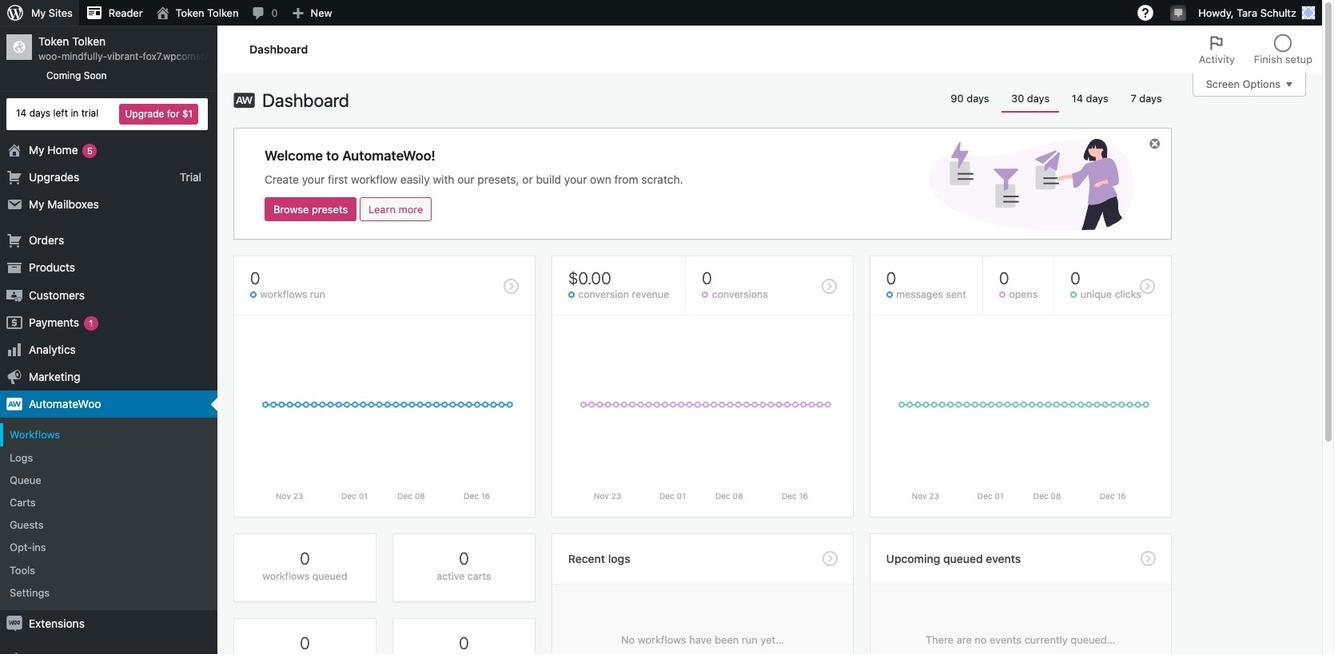 Task type: locate. For each thing, give the bounding box(es) containing it.
1 horizontal spatial 23
[[611, 492, 621, 501]]

tolken inside token tolken woo-mindfully-vibrant-fox7.wpcomstaging.com coming soon
[[72, 34, 106, 48]]

7 days
[[1131, 92, 1162, 105]]

notification image
[[1172, 6, 1185, 18]]

there
[[926, 634, 954, 647]]

tolken up fox7.wpcomstaging.com
[[207, 6, 239, 19]]

2 horizontal spatial 08
[[1051, 492, 1061, 501]]

nov 23 up the 0 workflows queued
[[276, 492, 303, 501]]

days inside the main menu navigation
[[29, 107, 50, 119]]

queued…
[[1071, 634, 1115, 647]]

2 dec 16 from the left
[[782, 492, 808, 501]]

token up woo-
[[38, 34, 69, 48]]

days right 30
[[1027, 92, 1050, 105]]

messages
[[896, 289, 943, 301]]

3 nov from the left
[[912, 492, 927, 501]]

30
[[1011, 92, 1024, 105]]

1 dec 01 from the left
[[341, 492, 368, 501]]

0 vertical spatial tolken
[[207, 6, 239, 19]]

dec 08
[[397, 492, 425, 501], [715, 492, 743, 501], [1033, 492, 1061, 501]]

my down upgrades
[[29, 197, 44, 211]]

3 23 from the left
[[929, 492, 939, 501]]

dec 08 for 0
[[1033, 492, 1061, 501]]

1 vertical spatial dashboard
[[262, 90, 349, 111]]

2 0.0 from the left
[[568, 400, 580, 409]]

extensions
[[29, 617, 85, 631]]

2 horizontal spatial dec 08
[[1033, 492, 1061, 501]]

dec 16 for 0
[[1100, 492, 1126, 501]]

3 dec 16 from the left
[[1100, 492, 1126, 501]]

3 01 from the left
[[995, 492, 1004, 501]]

days for 7 days
[[1140, 92, 1162, 105]]

your left own at the top left of page
[[564, 173, 587, 186]]

automatewoo!
[[342, 148, 436, 164]]

activity
[[1199, 53, 1235, 66]]

2 08 from the left
[[733, 492, 743, 501]]

tolken inside the toolbar navigation
[[207, 6, 239, 19]]

0 workflows queued
[[262, 549, 347, 583]]

days right 90 in the top right of the page
[[967, 92, 989, 105]]

payments 1
[[29, 316, 93, 329]]

easily
[[400, 173, 430, 186]]

1 16 from the left
[[481, 492, 490, 501]]

0 horizontal spatial dec 01
[[341, 492, 368, 501]]

dec 01 for $0.00
[[659, 492, 686, 501]]

reader
[[109, 6, 143, 19]]

welcome to automatewoo!
[[265, 148, 436, 164]]

dec 16
[[464, 492, 490, 501], [782, 492, 808, 501], [1100, 492, 1126, 501]]

16 for $0.00
[[799, 492, 808, 501]]

0 vertical spatial events
[[986, 553, 1021, 566]]

browse presets link
[[265, 198, 357, 222]]

0 horizontal spatial dec 08
[[397, 492, 425, 501]]

1 horizontal spatial token
[[176, 6, 204, 19]]

1 horizontal spatial 16
[[799, 492, 808, 501]]

0 vertical spatial my
[[31, 6, 46, 19]]

nov up the 0 workflows queued
[[276, 492, 291, 501]]

08
[[415, 492, 425, 501], [733, 492, 743, 501], [1051, 492, 1061, 501]]

for
[[167, 108, 179, 120]]

workflows for no
[[638, 634, 686, 647]]

scratch.
[[641, 173, 683, 186]]

days inside 'link'
[[967, 92, 989, 105]]

0 inside the 0 workflows queued
[[300, 549, 310, 569]]

3 08 from the left
[[1051, 492, 1061, 501]]

1 vertical spatial my
[[29, 143, 44, 156]]

1 your from the left
[[302, 173, 325, 186]]

2 nov from the left
[[594, 492, 609, 501]]

0 horizontal spatial 01
[[359, 492, 368, 501]]

recent logs
[[568, 553, 630, 566]]

0 horizontal spatial 0.0
[[249, 400, 262, 409]]

main menu navigation
[[0, 26, 251, 655]]

0 link down 'active'
[[392, 619, 536, 655]]

01 for $0.00
[[677, 492, 686, 501]]

2 horizontal spatial dec 16
[[1100, 492, 1126, 501]]

nov up upcoming at right bottom
[[912, 492, 927, 501]]

tara
[[1237, 6, 1258, 19]]

23 up upcoming queued events
[[929, 492, 939, 501]]

token inside the toolbar navigation
[[176, 6, 204, 19]]

1 horizontal spatial run
[[742, 634, 758, 647]]

3 0.0 from the left
[[886, 400, 898, 409]]

0 horizontal spatial tolken
[[72, 34, 106, 48]]

welcome
[[265, 148, 323, 164]]

orders
[[29, 234, 64, 247]]

nov
[[276, 492, 291, 501], [594, 492, 609, 501], [912, 492, 927, 501]]

workflows for 0
[[262, 571, 310, 583]]

token for token tolken woo-mindfully-vibrant-fox7.wpcomstaging.com coming soon
[[38, 34, 69, 48]]

my inside the my mailboxes 'link'
[[29, 197, 44, 211]]

0 horizontal spatial queued
[[312, 571, 347, 583]]

14 right 30 days
[[1072, 92, 1083, 105]]

14 for 14 days
[[1072, 92, 1083, 105]]

1 horizontal spatial 0.0
[[568, 400, 580, 409]]

nov 23 up upcoming at right bottom
[[912, 492, 939, 501]]

logs
[[608, 553, 630, 566]]

tolken for token tolken woo-mindfully-vibrant-fox7.wpcomstaging.com coming soon
[[72, 34, 106, 48]]

0 vertical spatial run
[[310, 289, 325, 301]]

3 dec 08 from the left
[[1033, 492, 1061, 501]]

0 vertical spatial token
[[176, 6, 204, 19]]

1 horizontal spatial dec 01
[[659, 492, 686, 501]]

to
[[326, 148, 339, 164]]

dec 01
[[341, 492, 368, 501], [659, 492, 686, 501], [978, 492, 1004, 501]]

days left 7
[[1086, 92, 1109, 105]]

dec
[[341, 492, 357, 501], [397, 492, 412, 501], [464, 492, 479, 501], [659, 492, 675, 501], [715, 492, 731, 501], [782, 492, 797, 501], [978, 492, 993, 501], [1033, 492, 1049, 501], [1100, 492, 1115, 501]]

90 days link
[[941, 84, 999, 113]]

my mailboxes
[[29, 197, 99, 211]]

2 horizontal spatial dec 01
[[978, 492, 1004, 501]]

token up fox7.wpcomstaging.com
[[176, 6, 204, 19]]

setup
[[1286, 53, 1313, 66]]

1 horizontal spatial tolken
[[207, 6, 239, 19]]

your left the first
[[302, 173, 325, 186]]

3 dec 01 from the left
[[978, 492, 1004, 501]]

1 horizontal spatial 14
[[1072, 92, 1083, 105]]

0 active carts
[[437, 549, 491, 583]]

30 days
[[1011, 92, 1050, 105]]

messages sent
[[894, 289, 967, 301]]

0 horizontal spatial your
[[302, 173, 325, 186]]

6 dec from the left
[[782, 492, 797, 501]]

active
[[437, 571, 465, 583]]

0 vertical spatial dashboard
[[249, 42, 308, 56]]

finish setup
[[1254, 53, 1313, 66]]

vibrant-
[[107, 51, 143, 63]]

1 horizontal spatial 08
[[733, 492, 743, 501]]

2 dec 01 from the left
[[659, 492, 686, 501]]

products link
[[0, 255, 217, 282]]

nov up recent logs
[[594, 492, 609, 501]]

coming
[[46, 70, 81, 82]]

customers
[[29, 288, 85, 302]]

0 vertical spatial 14
[[1072, 92, 1083, 105]]

run
[[310, 289, 325, 301], [742, 634, 758, 647]]

my for my mailboxes
[[29, 197, 44, 211]]

23 up logs
[[611, 492, 621, 501]]

browse presets
[[273, 203, 348, 216]]

14 left the left
[[16, 107, 27, 119]]

2 horizontal spatial 0.0
[[886, 400, 898, 409]]

3 nov 23 from the left
[[912, 492, 939, 501]]

token
[[176, 6, 204, 19], [38, 34, 69, 48]]

my left sites
[[31, 6, 46, 19]]

1 horizontal spatial nov 23
[[594, 492, 621, 501]]

0 link down the 0 workflows queued
[[233, 619, 376, 655]]

days left the left
[[29, 107, 50, 119]]

tolken for token tolken
[[207, 6, 239, 19]]

2 horizontal spatial 01
[[995, 492, 1004, 501]]

1 horizontal spatial dec 08
[[715, 492, 743, 501]]

token inside token tolken woo-mindfully-vibrant-fox7.wpcomstaging.com coming soon
[[38, 34, 69, 48]]

0 horizontal spatial 23
[[293, 492, 303, 501]]

mindfully-
[[61, 51, 107, 63]]

2 horizontal spatial nov
[[912, 492, 927, 501]]

0 inside 0 active carts
[[459, 549, 469, 569]]

01
[[359, 492, 368, 501], [677, 492, 686, 501], [995, 492, 1004, 501]]

0 vertical spatial queued
[[943, 553, 983, 566]]

days for 30 days
[[1027, 92, 1050, 105]]

dashboard down new link
[[249, 42, 308, 56]]

1 horizontal spatial dec 16
[[782, 492, 808, 501]]

marketing link
[[0, 364, 217, 391]]

ins
[[32, 542, 46, 554]]

23 up the 0 workflows queued
[[293, 492, 303, 501]]

14 for 14 days left in trial
[[16, 107, 27, 119]]

tab list
[[1189, 26, 1322, 74]]

3 16 from the left
[[1117, 492, 1126, 501]]

1
[[89, 318, 93, 328]]

reader link
[[79, 0, 149, 26]]

0.0 for $0.00
[[568, 400, 580, 409]]

days
[[967, 92, 989, 105], [1027, 92, 1050, 105], [1086, 92, 1109, 105], [1140, 92, 1162, 105], [29, 107, 50, 119]]

1 vertical spatial queued
[[312, 571, 347, 583]]

2 23 from the left
[[611, 492, 621, 501]]

my sites
[[31, 6, 73, 19]]

2 dec from the left
[[397, 492, 412, 501]]

1 horizontal spatial nov
[[594, 492, 609, 501]]

queued
[[943, 553, 983, 566], [312, 571, 347, 583]]

dec 08 for $0.00
[[715, 492, 743, 501]]

nov 23 up recent logs
[[594, 492, 621, 501]]

workflows run
[[257, 289, 325, 301]]

14 inside the main menu navigation
[[16, 107, 27, 119]]

2 01 from the left
[[677, 492, 686, 501]]

presets,
[[478, 173, 519, 186]]

0 horizontal spatial dec 16
[[464, 492, 490, 501]]

2 horizontal spatial 16
[[1117, 492, 1126, 501]]

queue
[[10, 474, 41, 487]]

yet…
[[761, 634, 784, 647]]

workflows inside the 0 workflows queued
[[262, 571, 310, 583]]

no
[[621, 634, 635, 647]]

settings link
[[0, 582, 217, 604]]

08 for $0.00
[[733, 492, 743, 501]]

1 vertical spatial tolken
[[72, 34, 106, 48]]

16
[[481, 492, 490, 501], [799, 492, 808, 501], [1117, 492, 1126, 501]]

woo-
[[38, 51, 61, 63]]

queue link
[[0, 469, 217, 492]]

currently
[[1025, 634, 1068, 647]]

2 vertical spatial workflows
[[638, 634, 686, 647]]

orders link
[[0, 227, 217, 255]]

my sites link
[[0, 0, 79, 26]]

2 dec 08 from the left
[[715, 492, 743, 501]]

queued inside the 0 workflows queued
[[312, 571, 347, 583]]

1 vertical spatial 14
[[16, 107, 27, 119]]

0 horizontal spatial 08
[[415, 492, 425, 501]]

guests
[[10, 519, 43, 532]]

tab list containing activity
[[1189, 26, 1322, 74]]

learn more link
[[360, 198, 432, 222]]

dec 16 for $0.00
[[782, 492, 808, 501]]

tolken up mindfully-
[[72, 34, 106, 48]]

nov for 0
[[912, 492, 927, 501]]

my inside my sites link
[[31, 6, 46, 19]]

0 horizontal spatial nov 23
[[276, 492, 303, 501]]

dashboard up welcome
[[262, 90, 349, 111]]

0 horizontal spatial 16
[[481, 492, 490, 501]]

days right 7
[[1140, 92, 1162, 105]]

2 nov 23 from the left
[[594, 492, 621, 501]]

1 vertical spatial token
[[38, 34, 69, 48]]

2 16 from the left
[[799, 492, 808, 501]]

1 horizontal spatial queued
[[943, 553, 983, 566]]

nov 23 for 0
[[912, 492, 939, 501]]

days for 14 days
[[1086, 92, 1109, 105]]

our
[[458, 173, 475, 186]]

14
[[1072, 92, 1083, 105], [16, 107, 27, 119]]

0 horizontal spatial 14
[[16, 107, 27, 119]]

revenue
[[632, 289, 669, 301]]

0 horizontal spatial token
[[38, 34, 69, 48]]

logs link
[[0, 447, 217, 469]]

1 horizontal spatial your
[[564, 173, 587, 186]]

0 horizontal spatial nov
[[276, 492, 291, 501]]

clicks
[[1115, 289, 1142, 301]]

browse
[[273, 203, 309, 216]]

from
[[614, 173, 638, 186]]

2 vertical spatial my
[[29, 197, 44, 211]]

2 horizontal spatial 23
[[929, 492, 939, 501]]

1 vertical spatial workflows
[[262, 571, 310, 583]]

2 horizontal spatial nov 23
[[912, 492, 939, 501]]

7
[[1131, 92, 1137, 105]]

1 horizontal spatial 01
[[677, 492, 686, 501]]

with
[[433, 173, 455, 186]]

analytics
[[29, 343, 76, 356]]

my left home
[[29, 143, 44, 156]]



Task type: describe. For each thing, give the bounding box(es) containing it.
days for 90 days
[[967, 92, 989, 105]]

analytics link
[[0, 337, 217, 364]]

have
[[689, 634, 712, 647]]

0.0 for 0
[[886, 400, 898, 409]]

no
[[975, 634, 987, 647]]

7 dec from the left
[[978, 492, 993, 501]]

trial
[[81, 107, 99, 119]]

learn more
[[369, 203, 423, 216]]

guests link
[[0, 514, 217, 537]]

01 for 0
[[995, 492, 1004, 501]]

1 08 from the left
[[415, 492, 425, 501]]

1 0.0 from the left
[[249, 400, 262, 409]]

learn
[[369, 203, 396, 216]]

1 vertical spatial events
[[990, 634, 1022, 647]]

first
[[328, 173, 348, 186]]

products
[[29, 261, 75, 274]]

upgrade
[[125, 108, 164, 120]]

unique clicks
[[1078, 289, 1142, 301]]

workflow
[[351, 173, 397, 186]]

08 for 0
[[1051, 492, 1061, 501]]

schultz
[[1261, 6, 1297, 19]]

days for 14 days left in trial
[[29, 107, 50, 119]]

2 your from the left
[[564, 173, 587, 186]]

token for token tolken
[[176, 6, 204, 19]]

or
[[522, 173, 533, 186]]

no workflows have been run yet…
[[621, 634, 784, 647]]

7 days link
[[1121, 84, 1172, 113]]

sites
[[49, 6, 73, 19]]

screen options button
[[1193, 73, 1306, 97]]

0 link left new
[[245, 0, 284, 26]]

1 dec 16 from the left
[[464, 492, 490, 501]]

automatewoo link
[[0, 391, 217, 418]]

create
[[265, 173, 299, 186]]

there are no events currently queued…
[[926, 634, 1115, 647]]

1 dec 08 from the left
[[397, 492, 425, 501]]

are
[[957, 634, 972, 647]]

left
[[53, 107, 68, 119]]

14 days left in trial
[[16, 107, 99, 119]]

conversion
[[578, 289, 629, 301]]

90 days
[[951, 92, 989, 105]]

settings
[[10, 587, 50, 599]]

upgrades
[[29, 170, 79, 184]]

nov for $0.00
[[594, 492, 609, 501]]

5 dec from the left
[[715, 492, 731, 501]]

recent
[[568, 553, 605, 566]]

activity button
[[1189, 26, 1245, 74]]

my mailboxes link
[[0, 191, 217, 218]]

payments
[[29, 316, 79, 329]]

soon
[[84, 70, 107, 82]]

1 nov from the left
[[276, 492, 291, 501]]

howdy,
[[1199, 6, 1234, 19]]

1 vertical spatial run
[[742, 634, 758, 647]]

howdy, tara schultz
[[1199, 6, 1297, 19]]

opens
[[1006, 289, 1038, 301]]

30 days link
[[1002, 84, 1059, 113]]

unique
[[1081, 289, 1112, 301]]

my for my sites
[[31, 6, 46, 19]]

opt-ins
[[10, 542, 46, 554]]

home
[[47, 143, 78, 156]]

1 23 from the left
[[293, 492, 303, 501]]

1 01 from the left
[[359, 492, 368, 501]]

new
[[311, 6, 332, 19]]

5
[[87, 145, 93, 156]]

mailboxes
[[47, 197, 99, 211]]

upcoming
[[886, 553, 940, 566]]

extensions link
[[0, 611, 217, 638]]

screen options
[[1206, 78, 1281, 91]]

1 nov 23 from the left
[[276, 492, 303, 501]]

sent
[[946, 289, 967, 301]]

my for my home 5
[[29, 143, 44, 156]]

23 for 0
[[929, 492, 939, 501]]

fox7.wpcomstaging.com
[[143, 51, 251, 63]]

0 vertical spatial workflows
[[260, 289, 307, 301]]

4 dec from the left
[[659, 492, 675, 501]]

carts
[[10, 496, 36, 509]]

23 for $0.00
[[611, 492, 621, 501]]

upgrade for $1
[[125, 108, 193, 120]]

tools
[[10, 564, 35, 577]]

token tolken link
[[149, 0, 245, 26]]

dec 01 for 0
[[978, 492, 1004, 501]]

14 days
[[1072, 92, 1109, 105]]

carts link
[[0, 492, 217, 514]]

upgrade for $1 button
[[120, 104, 198, 124]]

nov 23 for $0.00
[[594, 492, 621, 501]]

toolbar navigation
[[0, 0, 1322, 29]]

more
[[399, 203, 423, 216]]

14 days link
[[1062, 84, 1118, 113]]

8 dec from the left
[[1033, 492, 1049, 501]]

0 inside the toolbar navigation
[[271, 6, 278, 19]]

16 for 0
[[1117, 492, 1126, 501]]

1 dec from the left
[[341, 492, 357, 501]]

finish
[[1254, 53, 1283, 66]]

marketing
[[29, 370, 80, 384]]

in
[[71, 107, 79, 119]]

0 horizontal spatial run
[[310, 289, 325, 301]]

conversions
[[709, 289, 768, 301]]

opt-
[[10, 542, 32, 554]]

customers link
[[0, 282, 217, 309]]

9 dec from the left
[[1100, 492, 1115, 501]]

new link
[[284, 0, 339, 26]]

been
[[715, 634, 739, 647]]

conversion revenue
[[576, 289, 669, 301]]

3 dec from the left
[[464, 492, 479, 501]]



Task type: vqa. For each thing, say whether or not it's contained in the screenshot.


